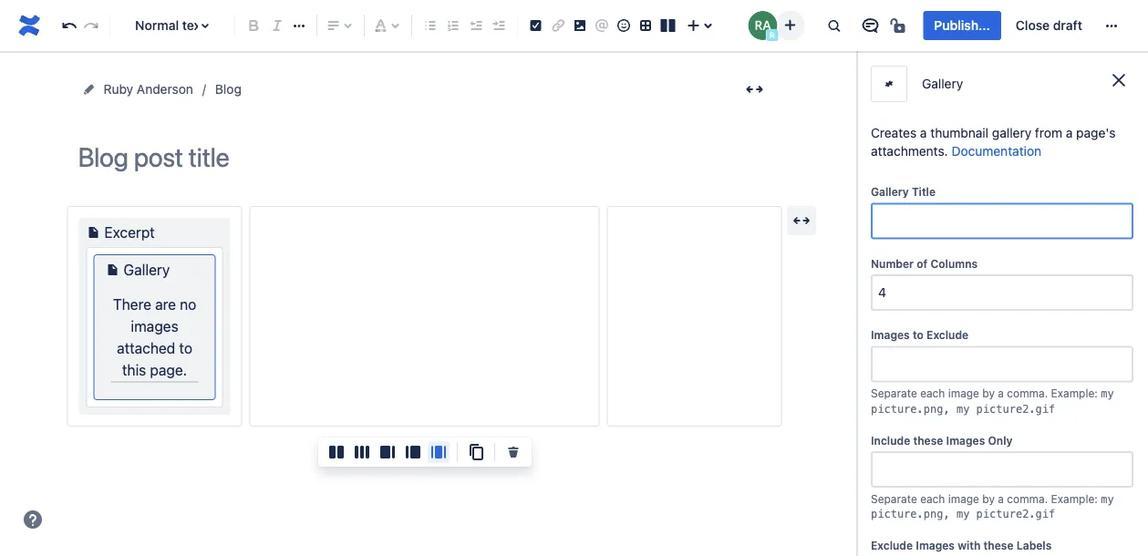 Task type: locate. For each thing, give the bounding box(es) containing it.
2 separate each image by a comma. example: from the top
[[871, 492, 1101, 505]]

there
[[113, 296, 151, 313]]

ruby anderson
[[104, 82, 193, 97]]

Include these Images Only text field
[[873, 453, 1132, 486]]

separate each image by a comma. example:
[[871, 387, 1101, 400], [871, 492, 1101, 505]]

1 vertical spatial separate each image by a comma. example:
[[871, 492, 1101, 505]]

2 by from the top
[[983, 492, 995, 505]]

1 vertical spatial these
[[984, 539, 1014, 552]]

italic ⌘i image
[[266, 15, 288, 36]]

each
[[920, 387, 945, 400], [920, 492, 945, 505]]

attachments.
[[871, 144, 948, 159]]

0 vertical spatial separate each image by a comma. example:
[[871, 387, 1101, 400]]

comment icon image
[[860, 15, 881, 36]]

1 picture2.gif from the top
[[976, 403, 1056, 415]]

image
[[948, 387, 980, 400], [948, 492, 980, 505]]

separate each image by a comma. example: down images to exclude text field at the bottom of page
[[871, 387, 1101, 400]]

1 vertical spatial exclude
[[871, 539, 913, 552]]

exclude
[[927, 329, 969, 342], [871, 539, 913, 552]]

1 each from the top
[[920, 387, 945, 400]]

1 vertical spatial image
[[948, 492, 980, 505]]

images
[[131, 318, 178, 335]]

to down of
[[913, 329, 924, 342]]

1 vertical spatial by
[[983, 492, 995, 505]]

page.
[[150, 362, 187, 379]]

0 vertical spatial each
[[920, 387, 945, 400]]

1 my picture.png, my picture2.gif from the top
[[871, 388, 1114, 415]]

0 vertical spatial comma.
[[1007, 387, 1048, 400]]

attached
[[117, 340, 175, 357]]

move this blog image
[[82, 82, 96, 97]]

documentation link
[[952, 144, 1042, 159]]

ruby
[[104, 82, 133, 97]]

1 vertical spatial comma.
[[1007, 492, 1048, 505]]

0 vertical spatial image
[[948, 387, 980, 400]]

1 comma. from the top
[[1007, 387, 1048, 400]]

mention image
[[591, 15, 613, 36]]

normal
[[135, 18, 179, 33]]

two columns image
[[326, 441, 347, 463]]

gallery title
[[871, 186, 936, 198]]

1 separate from the top
[[871, 387, 917, 400]]

gallery
[[922, 76, 963, 91], [871, 186, 909, 198], [124, 261, 170, 279]]

no
[[180, 296, 196, 313]]

1 vertical spatial separate
[[871, 492, 917, 505]]

2 separate from the top
[[871, 492, 917, 505]]

1 vertical spatial each
[[920, 492, 945, 505]]

0 horizontal spatial gallery
[[124, 261, 170, 279]]

copy image
[[465, 441, 487, 463]]

images down number
[[871, 329, 910, 342]]

2 vertical spatial images
[[916, 539, 955, 552]]

images
[[871, 329, 910, 342], [946, 434, 985, 447], [916, 539, 955, 552]]

each for these
[[920, 492, 945, 505]]

1 image from the top
[[948, 387, 980, 400]]

my picture.png, my picture2.gif down the include these images only text box
[[871, 493, 1114, 521]]

remove image
[[503, 441, 524, 463]]

example: for include these images only
[[1051, 492, 1098, 505]]

make page full-width image
[[744, 78, 766, 100]]

my picture.png, my picture2.gif
[[871, 388, 1114, 415], [871, 493, 1114, 521]]

picture.png, up exclude images with these labels
[[871, 508, 950, 521]]

draft
[[1053, 18, 1083, 33]]

separate
[[871, 387, 917, 400], [871, 492, 917, 505]]

these
[[913, 434, 943, 447], [984, 539, 1014, 552]]

example: for images to exclude
[[1051, 387, 1098, 400]]

a right from at the right of the page
[[1066, 125, 1073, 140]]

0 vertical spatial my picture.png, my picture2.gif
[[871, 388, 1114, 415]]

by down the include these images only text box
[[983, 492, 995, 505]]

0 vertical spatial example:
[[1051, 387, 1098, 400]]

0 vertical spatial picture2.gif
[[976, 403, 1056, 415]]

these right with
[[984, 539, 1014, 552]]

separate each image by a comma. example: for images
[[871, 492, 1101, 505]]

images left "only"
[[946, 434, 985, 447]]

number
[[871, 257, 914, 270]]

image down images to exclude text field at the bottom of page
[[948, 387, 980, 400]]

a down the include these images only text box
[[998, 492, 1004, 505]]

2 image from the top
[[948, 492, 980, 505]]

0 horizontal spatial to
[[179, 340, 192, 357]]

separate up include
[[871, 387, 917, 400]]

gallery up there
[[124, 261, 170, 279]]

2 my picture.png, my picture2.gif from the top
[[871, 493, 1114, 521]]

separate each image by a comma. example: down the include these images only text box
[[871, 492, 1101, 505]]

gallery left title
[[871, 186, 909, 198]]

my picture.png, my picture2.gif down images to exclude text field at the bottom of page
[[871, 388, 1114, 415]]

comma. down images to exclude text field at the bottom of page
[[1007, 387, 1048, 400]]

to
[[913, 329, 924, 342], [179, 340, 192, 357]]

images left with
[[916, 539, 955, 552]]

thumbnail
[[931, 125, 989, 140]]

comma.
[[1007, 387, 1048, 400], [1007, 492, 1048, 505]]

three columns image
[[351, 441, 373, 463]]

more formatting image
[[288, 15, 310, 36]]

to up "page."
[[179, 340, 192, 357]]

gallery image
[[102, 259, 124, 281]]

0 vertical spatial picture.png,
[[871, 403, 950, 415]]

close image
[[1108, 69, 1130, 91]]

my
[[1101, 388, 1114, 400], [957, 403, 970, 415], [1101, 493, 1114, 506], [957, 508, 970, 521]]

columns
[[931, 257, 978, 270]]

outdent ⇧tab image
[[465, 15, 487, 36]]

picture.png, for images
[[871, 403, 950, 415]]

image up exclude images with these labels
[[948, 492, 980, 505]]

1 separate each image by a comma. example: from the top
[[871, 387, 1101, 400]]

1 by from the top
[[983, 387, 995, 400]]

0 vertical spatial by
[[983, 387, 995, 400]]

0 vertical spatial separate
[[871, 387, 917, 400]]

picture.png, up include
[[871, 403, 950, 415]]

gallery up thumbnail
[[922, 76, 963, 91]]

0 vertical spatial gallery
[[922, 76, 963, 91]]

2 vertical spatial gallery
[[124, 261, 170, 279]]

publish...
[[934, 18, 990, 33]]

1 example: from the top
[[1051, 387, 1098, 400]]

2 each from the top
[[920, 492, 945, 505]]

Blog post title text field
[[78, 142, 771, 172]]

indent tab image
[[487, 15, 509, 36]]

1 vertical spatial picture.png,
[[871, 508, 950, 521]]

1 vertical spatial picture2.gif
[[976, 508, 1056, 521]]

help image
[[22, 509, 44, 531]]

excerpt
[[104, 224, 155, 241]]

picture.png,
[[871, 403, 950, 415], [871, 508, 950, 521]]

1 vertical spatial my picture.png, my picture2.gif
[[871, 493, 1114, 521]]

each up 'include these images only'
[[920, 387, 945, 400]]

these right include
[[913, 434, 943, 447]]

title
[[912, 186, 936, 198]]

ruby anderson link
[[104, 78, 193, 100]]

exclude up images to exclude text field at the bottom of page
[[927, 329, 969, 342]]

include
[[871, 434, 910, 447]]

example: down images to exclude text field at the bottom of page
[[1051, 387, 1098, 400]]

with
[[958, 539, 981, 552]]

1 picture.png, from the top
[[871, 403, 950, 415]]

close
[[1016, 18, 1050, 33]]

0 horizontal spatial these
[[913, 434, 943, 447]]

right sidebar image
[[377, 441, 399, 463]]

2 horizontal spatial gallery
[[922, 76, 963, 91]]

example:
[[1051, 387, 1098, 400], [1051, 492, 1098, 505]]

1 vertical spatial example:
[[1051, 492, 1098, 505]]

by down images to exclude text field at the bottom of page
[[983, 387, 995, 400]]

documentation
[[952, 144, 1042, 159]]

by for exclude
[[983, 387, 995, 400]]

0 horizontal spatial exclude
[[871, 539, 913, 552]]

2 example: from the top
[[1051, 492, 1098, 505]]

picture2.gif up "only"
[[976, 403, 1056, 415]]

layouts image
[[657, 15, 679, 36]]

1 horizontal spatial gallery
[[871, 186, 909, 198]]

2 comma. from the top
[[1007, 492, 1048, 505]]

2 picture.png, from the top
[[871, 508, 950, 521]]

picture2.gif for images to exclude
[[976, 403, 1056, 415]]

1 horizontal spatial exclude
[[927, 329, 969, 342]]

a
[[920, 125, 927, 140], [1066, 125, 1073, 140], [998, 387, 1004, 400], [998, 492, 1004, 505]]

close draft button
[[1005, 11, 1094, 40]]

image for images
[[948, 492, 980, 505]]

exclude left with
[[871, 539, 913, 552]]

separate down include
[[871, 492, 917, 505]]

left sidebar image
[[402, 441, 424, 463]]

comma. down the include these images only text box
[[1007, 492, 1048, 505]]

by
[[983, 387, 995, 400], [983, 492, 995, 505]]

example: up labels
[[1051, 492, 1098, 505]]

2 picture2.gif from the top
[[976, 508, 1056, 521]]

1 horizontal spatial these
[[984, 539, 1014, 552]]

ruby anderson image
[[748, 11, 777, 40]]

redo ⌘⇧z image
[[80, 15, 102, 36]]

picture2.gif
[[976, 403, 1056, 415], [976, 508, 1056, 521]]

table image
[[635, 15, 657, 36]]

confluence image
[[15, 11, 44, 40], [15, 11, 44, 40]]

each up exclude images with these labels
[[920, 492, 945, 505]]

picture2.gif up labels
[[976, 508, 1056, 521]]

comma. for include these images only
[[1007, 492, 1048, 505]]



Task type: vqa. For each thing, say whether or not it's contained in the screenshot.
ADD
no



Task type: describe. For each thing, give the bounding box(es) containing it.
0 vertical spatial exclude
[[927, 329, 969, 342]]

picture.png, for include
[[871, 508, 950, 521]]

bold ⌘b image
[[243, 15, 265, 36]]

number of columns
[[871, 257, 978, 270]]

picture2.gif for include these images only
[[976, 508, 1056, 521]]

close draft
[[1016, 18, 1083, 33]]

0 vertical spatial images
[[871, 329, 910, 342]]

from
[[1035, 125, 1063, 140]]

a down images to exclude text field at the bottom of page
[[998, 387, 1004, 400]]

only
[[988, 434, 1013, 447]]

anderson
[[137, 82, 193, 97]]

page's
[[1076, 125, 1116, 140]]

by for images
[[983, 492, 995, 505]]

creates a thumbnail gallery from a page's attachments.
[[871, 125, 1116, 159]]

labels
[[1017, 539, 1052, 552]]

separate each image by a comma. example: for exclude
[[871, 387, 1101, 400]]

0 vertical spatial these
[[913, 434, 943, 447]]

no restrictions image
[[889, 15, 911, 36]]

publish... button
[[923, 11, 1001, 40]]

normal text button
[[117, 5, 227, 46]]

numbered list ⌘⇧7 image
[[442, 15, 464, 36]]

undo ⌘z image
[[58, 15, 80, 36]]

separate for images
[[871, 387, 917, 400]]

normal text
[[135, 18, 205, 33]]

are
[[155, 296, 176, 313]]

gallery
[[992, 125, 1032, 140]]

a up attachments. at the top right of the page
[[920, 125, 927, 140]]

images to exclude
[[871, 329, 969, 342]]

Gallery Title text field
[[873, 205, 1132, 238]]

include these images only
[[871, 434, 1013, 447]]

exclude images with these labels
[[871, 539, 1052, 552]]

action item image
[[525, 15, 547, 36]]

each for to
[[920, 387, 945, 400]]

gallery inside main content area, start typing to enter text. "text field"
[[124, 261, 170, 279]]

text
[[182, 18, 205, 33]]

there are no images attached to this page.
[[113, 296, 196, 379]]

three columns with sidebars image
[[428, 441, 450, 463]]

Images to Exclude text field
[[873, 348, 1132, 381]]

add image, video, or file image
[[569, 15, 591, 36]]

image for exclude
[[948, 387, 980, 400]]

my picture.png, my picture2.gif for images
[[871, 493, 1114, 521]]

bullet list ⌘⇧8 image
[[420, 15, 442, 36]]

comma. for images to exclude
[[1007, 387, 1048, 400]]

Main content area, start typing to enter text. text field
[[67, 206, 782, 427]]

Number of Columns text field
[[873, 276, 1132, 309]]

invite to edit image
[[779, 14, 801, 36]]

blog
[[215, 82, 242, 97]]

separate for include
[[871, 492, 917, 505]]

of
[[917, 257, 928, 270]]

to inside there are no images attached to this page.
[[179, 340, 192, 357]]

find and replace image
[[823, 15, 845, 36]]

go wide image
[[791, 210, 813, 232]]

1 vertical spatial gallery
[[871, 186, 909, 198]]

link image
[[547, 15, 569, 36]]

this
[[122, 362, 146, 379]]

more image
[[1101, 15, 1123, 36]]

emoji image
[[613, 15, 635, 36]]

1 horizontal spatial to
[[913, 329, 924, 342]]

1 vertical spatial images
[[946, 434, 985, 447]]

my picture.png, my picture2.gif for exclude
[[871, 388, 1114, 415]]

blog link
[[215, 78, 242, 100]]

creates
[[871, 125, 917, 140]]

excerpt image
[[83, 222, 104, 244]]



